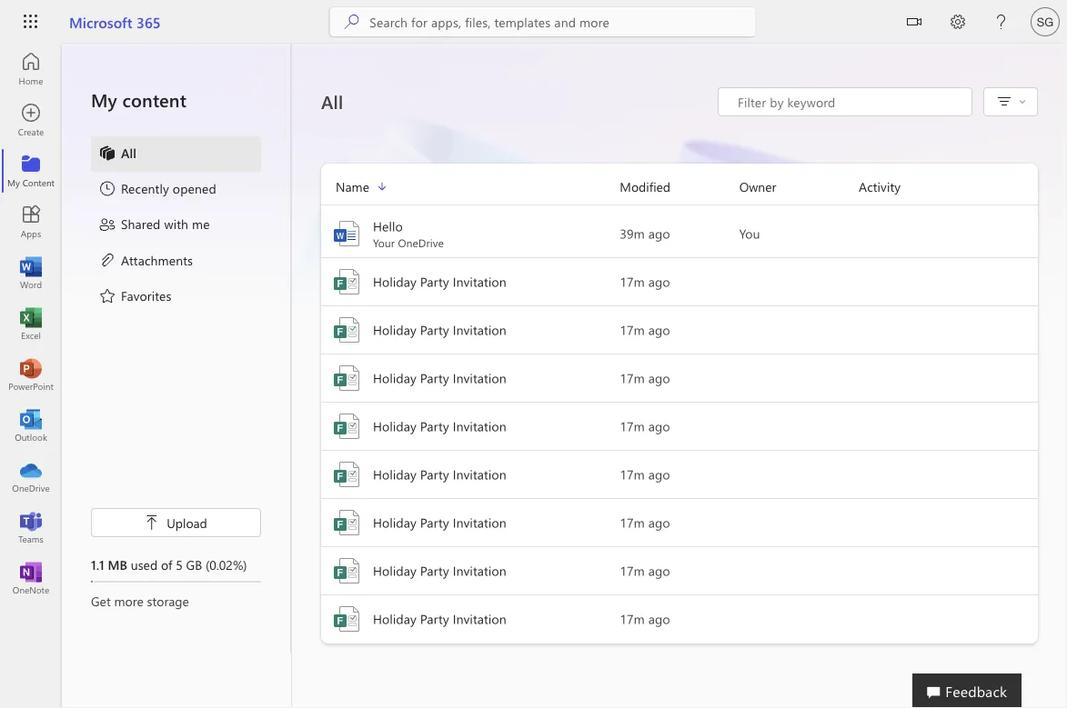 Task type: describe. For each thing, give the bounding box(es) containing it.
owner
[[739, 178, 777, 195]]

4 name holiday party invitation cell from the top
[[321, 412, 620, 441]]

5 17m from the top
[[620, 466, 645, 483]]

holiday party invitation for 5th the name holiday party invitation cell from the bottom of the page
[[373, 418, 507, 435]]

Filter by keyword text field
[[736, 93, 963, 111]]

activity, column 4 of 4 column header
[[859, 177, 1038, 197]]

create image
[[22, 111, 40, 129]]

holiday for 6th the name holiday party invitation cell
[[373, 515, 417, 531]]

holiday party invitation for 6th the name holiday party invitation cell
[[373, 515, 507, 531]]


[[907, 15, 922, 29]]

7 ago from the top
[[649, 515, 670, 531]]

6 17m ago from the top
[[620, 515, 670, 531]]

me
[[192, 216, 210, 232]]

party for sixth the name holiday party invitation cell from the bottom of the page
[[420, 370, 449, 387]]

7 17m ago from the top
[[620, 563, 670, 580]]

party for 5th the name holiday party invitation cell from the bottom of the page
[[420, 418, 449, 435]]

name button
[[321, 177, 620, 197]]

excel image
[[22, 315, 40, 333]]

7 invitation from the top
[[453, 563, 507, 580]]

menu inside my content left pane navigation navigation
[[91, 136, 261, 315]]

onedrive image
[[22, 468, 40, 486]]

6 name holiday party invitation cell from the top
[[321, 509, 620, 538]]

3 ago from the top
[[649, 322, 670, 338]]

3 17m from the top
[[620, 370, 645, 387]]

8 invitation from the top
[[453, 611, 507, 628]]

4 ago from the top
[[649, 370, 670, 387]]

my content
[[91, 88, 187, 112]]

2 invitation from the top
[[453, 322, 507, 338]]

6 17m from the top
[[620, 515, 645, 531]]

content
[[122, 88, 187, 112]]

used
[[131, 556, 158, 573]]

 button
[[893, 0, 936, 47]]

1 17m ago from the top
[[620, 273, 670, 290]]

name
[[336, 178, 369, 195]]

microsoft
[[69, 12, 132, 31]]


[[1019, 98, 1026, 106]]

hello your onedrive
[[373, 218, 444, 250]]

outlook image
[[22, 417, 40, 435]]

3 name holiday party invitation cell from the top
[[321, 364, 620, 393]]

sg
[[1037, 15, 1054, 29]]

holiday party invitation for 7th the name holiday party invitation cell from the bottom
[[373, 322, 507, 338]]

shared with me element
[[98, 215, 210, 237]]

Search box. Suggestions appear as you type. search field
[[370, 7, 756, 36]]

2 ago from the top
[[649, 273, 670, 290]]

recently opened element
[[98, 179, 216, 201]]

your
[[373, 236, 395, 250]]

7 name holiday party invitation cell from the top
[[321, 557, 620, 586]]

5 name holiday party invitation cell from the top
[[321, 460, 620, 490]]

 button
[[990, 89, 1032, 115]]

opened
[[173, 180, 216, 197]]

hello
[[373, 218, 403, 235]]

recently opened
[[121, 180, 216, 197]]

party for 7th the name holiday party invitation cell from the bottom
[[420, 322, 449, 338]]

microsoft 365
[[69, 12, 161, 31]]

holiday for fourth the name holiday party invitation cell from the bottom
[[373, 466, 417, 483]]

3 17m ago from the top
[[620, 370, 670, 387]]

feedback
[[946, 682, 1007, 701]]

8 name holiday party invitation cell from the top
[[321, 605, 620, 634]]

5 invitation from the top
[[453, 466, 507, 483]]

holiday for 5th the name holiday party invitation cell from the bottom of the page
[[373, 418, 417, 435]]

39m ago
[[620, 225, 670, 242]]

1.1
[[91, 556, 104, 573]]

sg button
[[1024, 0, 1067, 44]]

of
[[161, 556, 172, 573]]

2 name holiday party invitation cell from the top
[[321, 316, 620, 345]]

get more storage
[[91, 593, 189, 610]]

0 horizontal spatial word image
[[22, 264, 40, 282]]

 upload
[[145, 515, 207, 531]]

teams image
[[22, 519, 40, 537]]

party for fourth the name holiday party invitation cell from the bottom
[[420, 466, 449, 483]]

all element
[[98, 144, 137, 165]]

my content left pane navigation navigation
[[62, 44, 291, 654]]

onenote image
[[22, 570, 40, 588]]

9 ago from the top
[[649, 611, 670, 628]]

4 17m from the top
[[620, 418, 645, 435]]

4 17m ago from the top
[[620, 418, 670, 435]]



Task type: locate. For each thing, give the bounding box(es) containing it.
8 party from the top
[[420, 611, 449, 628]]

1 17m from the top
[[620, 273, 645, 290]]

17m ago
[[620, 273, 670, 290], [620, 322, 670, 338], [620, 370, 670, 387], [620, 418, 670, 435], [620, 466, 670, 483], [620, 515, 670, 531], [620, 563, 670, 580], [620, 611, 670, 628]]

2 17m from the top
[[620, 322, 645, 338]]

6 ago from the top
[[649, 466, 670, 483]]

row containing name
[[321, 177, 1038, 206]]

3 party from the top
[[420, 370, 449, 387]]

4 invitation from the top
[[453, 418, 507, 435]]

1 invitation from the top
[[453, 273, 507, 290]]

holiday party invitation
[[373, 273, 507, 290], [373, 322, 507, 338], [373, 370, 507, 387], [373, 418, 507, 435], [373, 466, 507, 483], [373, 515, 507, 531], [373, 563, 507, 580], [373, 611, 507, 628]]

4 holiday party invitation from the top
[[373, 418, 507, 435]]

holiday for sixth the name holiday party invitation cell from the bottom of the page
[[373, 370, 417, 387]]

7 holiday party invitation from the top
[[373, 563, 507, 580]]

microsoft 365 banner
[[0, 0, 1067, 47]]

more
[[114, 593, 144, 610]]

menu containing all
[[91, 136, 261, 315]]

holiday party invitation for fourth the name holiday party invitation cell from the bottom
[[373, 466, 507, 483]]

17m
[[620, 273, 645, 290], [620, 322, 645, 338], [620, 370, 645, 387], [620, 418, 645, 435], [620, 466, 645, 483], [620, 515, 645, 531], [620, 563, 645, 580], [620, 611, 645, 628]]

menu
[[91, 136, 261, 315]]

0 vertical spatial all
[[321, 90, 343, 114]]

holiday for 1st the name holiday party invitation cell
[[373, 273, 417, 290]]

3 holiday party invitation from the top
[[373, 370, 507, 387]]

7 17m from the top
[[620, 563, 645, 580]]

all
[[321, 90, 343, 114], [121, 144, 137, 161]]

shared with me
[[121, 216, 210, 232]]

invitation
[[453, 273, 507, 290], [453, 322, 507, 338], [453, 370, 507, 387], [453, 418, 507, 435], [453, 466, 507, 483], [453, 515, 507, 531], [453, 563, 507, 580], [453, 611, 507, 628]]

feedback button
[[913, 674, 1022, 709]]

8 holiday from the top
[[373, 611, 417, 628]]

holiday party invitation for sixth the name holiday party invitation cell from the bottom of the page
[[373, 370, 507, 387]]

365
[[136, 12, 161, 31]]

6 holiday party invitation from the top
[[373, 515, 507, 531]]

1 vertical spatial word image
[[22, 264, 40, 282]]

7 party from the top
[[420, 563, 449, 580]]

holiday for 7th the name holiday party invitation cell from the bottom
[[373, 322, 417, 338]]

party for second the name holiday party invitation cell from the bottom of the page
[[420, 563, 449, 580]]

holiday party invitation for 1st the name holiday party invitation cell
[[373, 273, 507, 290]]

2 17m ago from the top
[[620, 322, 670, 338]]

3 holiday from the top
[[373, 370, 417, 387]]

8 ago from the top
[[649, 563, 670, 580]]

row
[[321, 177, 1038, 206]]

my
[[91, 88, 117, 112]]

name hello cell
[[321, 217, 620, 250]]

5 17m ago from the top
[[620, 466, 670, 483]]

1 horizontal spatial all
[[321, 90, 343, 114]]

all inside menu
[[121, 144, 137, 161]]

all up recently
[[121, 144, 137, 161]]

4 party from the top
[[420, 418, 449, 435]]

8 17m ago from the top
[[620, 611, 670, 628]]

owner button
[[739, 177, 859, 197]]

word image inside name hello "cell"
[[332, 219, 361, 248]]

5 ago from the top
[[649, 418, 670, 435]]

0 vertical spatial word image
[[332, 219, 361, 248]]

0 horizontal spatial all
[[121, 144, 137, 161]]

holiday for second the name holiday party invitation cell from the bottom of the page
[[373, 563, 417, 580]]

1.1 mb used of 5 gb (0.02%)
[[91, 556, 247, 573]]

None search field
[[330, 7, 756, 36]]

39m
[[620, 225, 645, 242]]

(0.02%)
[[206, 556, 247, 573]]

holiday for 8th the name holiday party invitation cell from the top of the page
[[373, 611, 417, 628]]

6 party from the top
[[420, 515, 449, 531]]

3 invitation from the top
[[453, 370, 507, 387]]

name holiday party invitation cell
[[321, 268, 620, 297], [321, 316, 620, 345], [321, 364, 620, 393], [321, 412, 620, 441], [321, 460, 620, 490], [321, 509, 620, 538], [321, 557, 620, 586], [321, 605, 620, 634]]

displaying 9 out of 9 files. status
[[718, 87, 973, 116]]

6 invitation from the top
[[453, 515, 507, 531]]

1 party from the top
[[420, 273, 449, 290]]

upload
[[167, 515, 207, 531]]

activity
[[859, 178, 901, 195]]

get
[[91, 593, 111, 610]]

5 holiday party invitation from the top
[[373, 466, 507, 483]]

with
[[164, 216, 188, 232]]

onedrive
[[398, 236, 444, 250]]

storage
[[147, 593, 189, 610]]

attachments element
[[98, 251, 193, 273]]


[[145, 516, 159, 530]]

mb
[[108, 556, 127, 573]]

my content image
[[22, 162, 40, 180]]

party for 6th the name holiday party invitation cell
[[420, 515, 449, 531]]

attachments
[[121, 251, 193, 268]]

1 holiday from the top
[[373, 273, 417, 290]]

word image down the apps icon
[[22, 264, 40, 282]]

5 party from the top
[[420, 466, 449, 483]]

shared
[[121, 216, 161, 232]]

1 name holiday party invitation cell from the top
[[321, 268, 620, 297]]

apps image
[[22, 213, 40, 231]]

favorites
[[121, 287, 172, 304]]

word image left "your"
[[332, 219, 361, 248]]

5 holiday from the top
[[373, 466, 417, 483]]

2 party from the top
[[420, 322, 449, 338]]

you
[[739, 225, 760, 242]]

8 holiday party invitation from the top
[[373, 611, 507, 628]]

8 17m from the top
[[620, 611, 645, 628]]

1 horizontal spatial word image
[[332, 219, 361, 248]]

2 holiday from the top
[[373, 322, 417, 338]]

gb
[[186, 556, 202, 573]]

favorites element
[[98, 287, 172, 308]]

ago
[[649, 225, 670, 242], [649, 273, 670, 290], [649, 322, 670, 338], [649, 370, 670, 387], [649, 418, 670, 435], [649, 466, 670, 483], [649, 515, 670, 531], [649, 563, 670, 580], [649, 611, 670, 628]]

holiday
[[373, 273, 417, 290], [373, 322, 417, 338], [373, 370, 417, 387], [373, 418, 417, 435], [373, 466, 417, 483], [373, 515, 417, 531], [373, 563, 417, 580], [373, 611, 417, 628]]

holiday party invitation for 8th the name holiday party invitation cell from the top of the page
[[373, 611, 507, 628]]

2 holiday party invitation from the top
[[373, 322, 507, 338]]

7 holiday from the top
[[373, 563, 417, 580]]

party for 8th the name holiday party invitation cell from the top of the page
[[420, 611, 449, 628]]

party for 1st the name holiday party invitation cell
[[420, 273, 449, 290]]

get more storage button
[[91, 592, 261, 611]]

5
[[176, 556, 183, 573]]

word image
[[332, 219, 361, 248], [22, 264, 40, 282]]

holiday party invitation for second the name holiday party invitation cell from the bottom of the page
[[373, 563, 507, 580]]

1 ago from the top
[[649, 225, 670, 242]]

6 holiday from the top
[[373, 515, 417, 531]]

all up name
[[321, 90, 343, 114]]

modified
[[620, 178, 671, 195]]

1 holiday party invitation from the top
[[373, 273, 507, 290]]

recently
[[121, 180, 169, 197]]

navigation
[[0, 44, 62, 604]]

4 holiday from the top
[[373, 418, 417, 435]]

modified button
[[620, 177, 739, 197]]

powerpoint image
[[22, 366, 40, 384]]

home image
[[22, 60, 40, 78]]

1 vertical spatial all
[[121, 144, 137, 161]]

party
[[420, 273, 449, 290], [420, 322, 449, 338], [420, 370, 449, 387], [420, 418, 449, 435], [420, 466, 449, 483], [420, 515, 449, 531], [420, 563, 449, 580], [420, 611, 449, 628]]



Task type: vqa. For each thing, say whether or not it's contained in the screenshot.
THE HIDE at the bottom right
no



